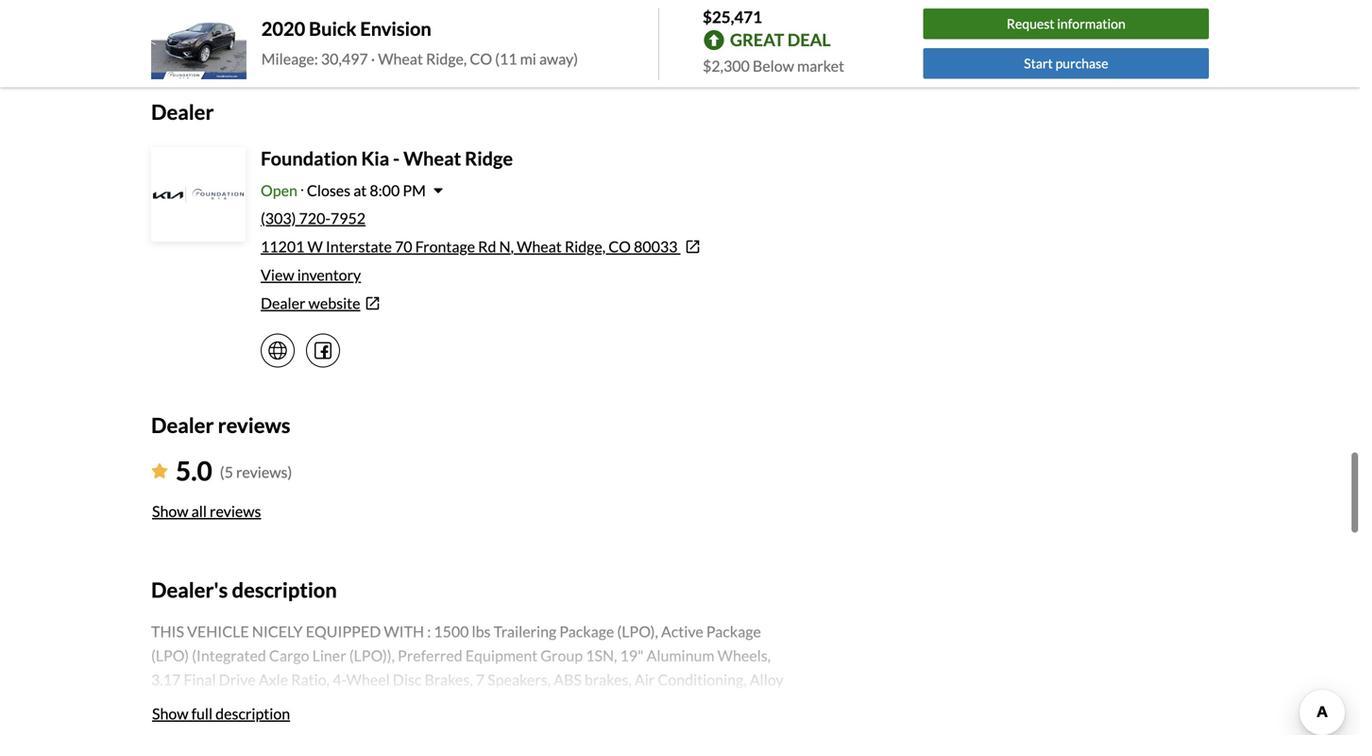 Task type: describe. For each thing, give the bounding box(es) containing it.
show for dealer's
[[152, 705, 188, 723]]

request information
[[1007, 16, 1126, 32]]

(303) 720-7952 link
[[261, 209, 366, 228]]

show all reviews
[[152, 502, 261, 521]]

great deal
[[730, 29, 831, 50]]

reviews inside 'button'
[[210, 502, 261, 521]]

of
[[689, 22, 699, 35]]

start purchase
[[1024, 55, 1108, 71]]

dealer website link
[[261, 292, 786, 315]]

purposes
[[363, 22, 409, 35]]

away)
[[539, 49, 578, 68]]

(303) 720-7952
[[261, 209, 366, 228]]

mileage:
[[261, 49, 318, 68]]

do
[[457, 22, 469, 35]]

1 horizontal spatial ridge,
[[565, 238, 606, 256]]

*estimated payments are for informational purposes only, and do not represent a financing offer or guarantee of credit from the seller.
[[151, 22, 775, 52]]

mi
[[520, 49, 536, 68]]

credit
[[701, 22, 731, 35]]

2020 buick envision image
[[151, 8, 246, 79]]

80033
[[634, 238, 678, 256]]

$25,471
[[703, 7, 762, 26]]

caret down image
[[433, 183, 443, 198]]

2 vertical spatial wheat
[[517, 238, 562, 256]]

reviews)
[[236, 464, 292, 482]]

ridge, inside the 2020 buick envision mileage: 30,497 · wheat ridge, co (11 mi away)
[[426, 49, 467, 68]]

co inside the 2020 buick envision mileage: 30,497 · wheat ridge, co (11 mi away)
[[470, 49, 492, 68]]

offer
[[597, 22, 621, 35]]

foundation kia - wheat ridge
[[261, 147, 513, 170]]

interstate
[[326, 238, 392, 256]]

financing
[[549, 22, 595, 35]]

5.0 (5 reviews)
[[176, 455, 292, 487]]

·
[[371, 49, 375, 68]]

rd
[[478, 238, 496, 256]]

2020
[[261, 17, 305, 40]]

website
[[308, 294, 360, 313]]

dealer for dealer website
[[261, 294, 306, 313]]

from
[[733, 22, 757, 35]]

deal
[[788, 29, 831, 50]]

(303)
[[261, 209, 296, 228]]

buick
[[309, 17, 357, 40]]

view inventory
[[261, 266, 361, 284]]

and
[[436, 22, 455, 35]]

7952
[[331, 209, 366, 228]]

only,
[[411, 22, 434, 35]]

n
[[499, 238, 511, 256]]

below
[[753, 57, 794, 75]]

dealer for dealer
[[151, 100, 214, 124]]

open closes at 8:00 pm
[[261, 181, 426, 200]]

*estimated
[[151, 22, 206, 35]]

70
[[395, 238, 412, 256]]

information
[[1057, 16, 1126, 32]]

request
[[1007, 16, 1055, 32]]

open
[[261, 181, 297, 200]]

-
[[393, 147, 400, 170]]

purchase
[[1056, 55, 1108, 71]]

8:00
[[370, 181, 400, 200]]

30,497
[[321, 49, 368, 68]]

not
[[472, 22, 488, 35]]

start purchase button
[[923, 48, 1209, 79]]

payments
[[208, 22, 256, 35]]

foundation kia - wheat ridge image
[[153, 149, 244, 240]]



Task type: locate. For each thing, give the bounding box(es) containing it.
star image
[[151, 464, 168, 479]]

description inside 'button'
[[216, 705, 290, 723]]

dealer down 'view'
[[261, 294, 306, 313]]

represent
[[491, 22, 539, 35]]

wheat inside the 2020 buick envision mileage: 30,497 · wheat ridge, co (11 mi away)
[[378, 49, 423, 68]]

dealer down the seller.
[[151, 100, 214, 124]]

co
[[470, 49, 492, 68], [609, 238, 631, 256]]

5.0
[[176, 455, 212, 487]]

0 horizontal spatial ridge,
[[426, 49, 467, 68]]

great
[[730, 29, 784, 50]]

kia
[[361, 147, 389, 170]]

description
[[232, 578, 337, 603], [216, 705, 290, 723]]

w
[[307, 238, 323, 256]]

dealer up 5.0 at the bottom left
[[151, 413, 214, 438]]

ridge, left 80033
[[565, 238, 606, 256]]

,
[[511, 238, 514, 256]]

envision
[[360, 17, 431, 40]]

show
[[152, 502, 188, 521], [152, 705, 188, 723]]

reviews
[[218, 413, 291, 438], [210, 502, 261, 521]]

0 horizontal spatial co
[[470, 49, 492, 68]]

1 show from the top
[[152, 502, 188, 521]]

show left all
[[152, 502, 188, 521]]

are
[[259, 22, 275, 35]]

foundation kia - wheat ridge link
[[261, 147, 513, 170]]

full
[[191, 705, 213, 723]]

view inventory link
[[261, 266, 361, 284]]

2020 buick envision mileage: 30,497 · wheat ridge, co (11 mi away)
[[261, 17, 578, 68]]

dealer website
[[261, 294, 360, 313]]

show for dealer
[[152, 502, 188, 521]]

(5
[[220, 464, 233, 482]]

0 vertical spatial co
[[470, 49, 492, 68]]

11201 w interstate 70 frontage rd n , wheat ridge, co 80033
[[261, 238, 678, 256]]

co left 80033
[[609, 238, 631, 256]]

1 vertical spatial description
[[216, 705, 290, 723]]

view
[[261, 266, 294, 284]]

ridge
[[465, 147, 513, 170]]

start
[[1024, 55, 1053, 71]]

1 vertical spatial reviews
[[210, 502, 261, 521]]

ridge, down the and
[[426, 49, 467, 68]]

wheat up caret down icon
[[403, 147, 461, 170]]

1 vertical spatial show
[[152, 705, 188, 723]]

a
[[541, 22, 547, 35]]

11201
[[261, 238, 305, 256]]

request information button
[[923, 9, 1209, 39]]

wheat right , on the left of the page
[[517, 238, 562, 256]]

$2,300
[[703, 57, 750, 75]]

show full description
[[152, 705, 290, 723]]

or
[[623, 22, 634, 35]]

dealer's description
[[151, 578, 337, 603]]

informational
[[294, 22, 361, 35]]

2 show from the top
[[152, 705, 188, 723]]

1 horizontal spatial co
[[609, 238, 631, 256]]

seller.
[[151, 39, 180, 52]]

720-
[[299, 209, 331, 228]]

show all reviews button
[[151, 491, 262, 533]]

dealer for dealer reviews
[[151, 413, 214, 438]]

0 vertical spatial wheat
[[378, 49, 423, 68]]

dealer's
[[151, 578, 228, 603]]

0 vertical spatial reviews
[[218, 413, 291, 438]]

reviews right all
[[210, 502, 261, 521]]

at
[[353, 181, 367, 200]]

pm
[[403, 181, 426, 200]]

inventory
[[297, 266, 361, 284]]

show left full
[[152, 705, 188, 723]]

0 vertical spatial description
[[232, 578, 337, 603]]

reviews up reviews)
[[218, 413, 291, 438]]

market
[[797, 57, 844, 75]]

ridge,
[[426, 49, 467, 68], [565, 238, 606, 256]]

$2,300 below market
[[703, 57, 844, 75]]

dealer
[[151, 100, 214, 124], [261, 294, 306, 313], [151, 413, 214, 438]]

foundation
[[261, 147, 358, 170]]

the
[[759, 22, 775, 35]]

wheat right ·
[[378, 49, 423, 68]]

all
[[191, 502, 207, 521]]

1 vertical spatial dealer
[[261, 294, 306, 313]]

guarantee
[[636, 22, 687, 35]]

(11
[[495, 49, 517, 68]]

co left (11
[[470, 49, 492, 68]]

dealer reviews
[[151, 413, 291, 438]]

0 vertical spatial show
[[152, 502, 188, 521]]

closes
[[307, 181, 351, 200]]

0 vertical spatial ridge,
[[426, 49, 467, 68]]

0 vertical spatial dealer
[[151, 100, 214, 124]]

1 vertical spatial co
[[609, 238, 631, 256]]

1 vertical spatial wheat
[[403, 147, 461, 170]]

for
[[277, 22, 292, 35]]

show full description button
[[151, 694, 291, 735]]

1 vertical spatial ridge,
[[565, 238, 606, 256]]

wheat
[[378, 49, 423, 68], [403, 147, 461, 170], [517, 238, 562, 256]]

frontage
[[415, 238, 475, 256]]

2 vertical spatial dealer
[[151, 413, 214, 438]]



Task type: vqa. For each thing, say whether or not it's contained in the screenshot.
the 'Foundation Kia - Wheat Ridge' image
yes



